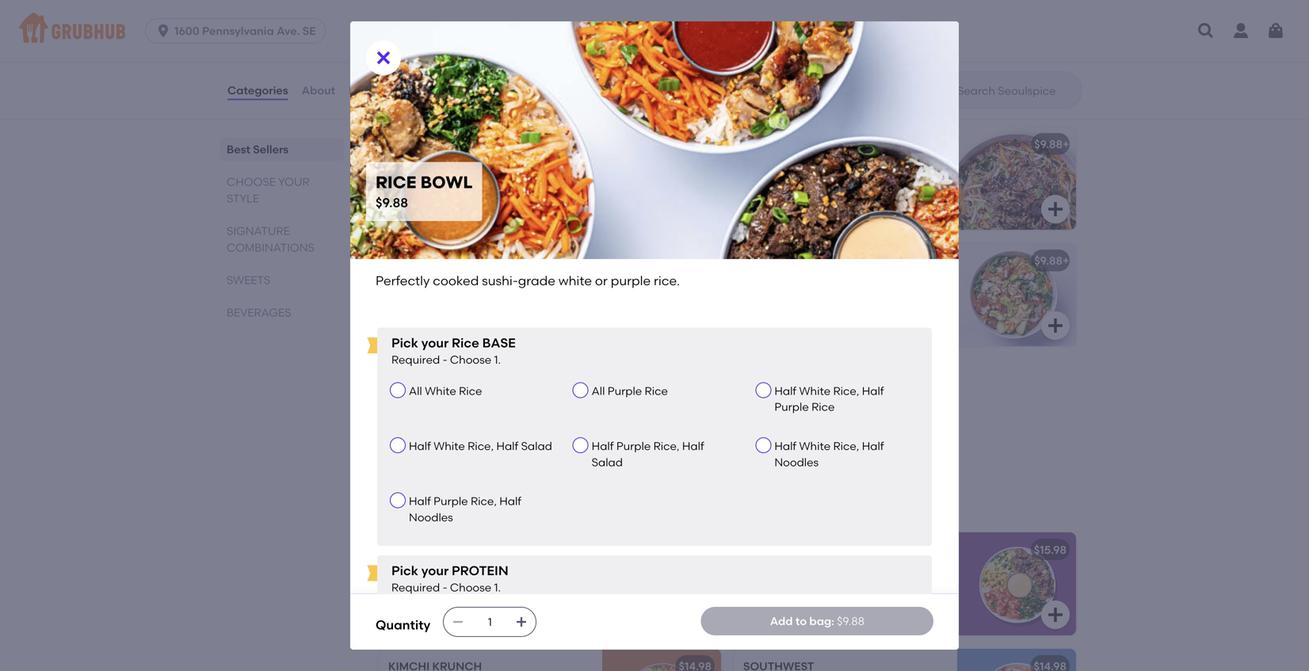 Task type: vqa. For each thing, say whether or not it's contained in the screenshot.
in to the top
yes



Task type: locate. For each thing, give the bounding box(es) containing it.
salad down toppings.
[[521, 439, 552, 453]]

best
[[398, 121, 418, 133], [227, 143, 250, 156]]

0 horizontal spatial salad
[[521, 439, 552, 453]]

noodles
[[743, 137, 799, 151]]

salad for half white rice, half salad
[[521, 439, 552, 453]]

traditional
[[388, 566, 446, 579]]

rice bowl
[[388, 137, 452, 151]]

all
[[409, 384, 422, 398], [592, 384, 605, 398]]

1 1. from the top
[[494, 353, 501, 367]]

$9.88 + for "korrito" image
[[679, 254, 714, 267]]

svg image
[[1197, 21, 1216, 40], [1267, 21, 1286, 40], [691, 433, 710, 452], [691, 605, 710, 625], [1046, 605, 1065, 625], [452, 616, 465, 629]]

slaw,
[[912, 582, 939, 595]]

east meets west protein: beed veggies: corn, cucumbers, kale slaw, kimchi sauce: creamy sriracha toppings: scallions, cilantro, crispy garlic, roasted sesame seeds
[[743, 566, 939, 644]]

2 sauce: from the left
[[781, 598, 818, 611]]

bowl up all white rice
[[417, 370, 451, 384]]

rice, inside half purple rice, half noodles
[[471, 495, 497, 508]]

sweet
[[907, 176, 938, 189]]

0 vertical spatial cucumbers,
[[821, 582, 885, 595]]

+ for salad image
[[1063, 254, 1070, 267]]

2 $15.98 from the left
[[1034, 543, 1067, 557]]

rice, down all purple rice
[[654, 439, 680, 453]]

1 vertical spatial salad
[[592, 456, 623, 469]]

white up half white rice, half noodles
[[799, 384, 831, 398]]

1 horizontal spatial $15.98
[[1034, 543, 1067, 557]]

1 vertical spatial choose your style
[[227, 175, 310, 205]]

choose your style up seller on the left of page
[[376, 90, 559, 110]]

white inside the half white rice, half purple rice
[[799, 384, 831, 398]]

1 horizontal spatial rice.
[[654, 273, 680, 288]]

veggies: inside traditional korean flavors! protein: beef veggies: bean sprouts, carrots, cucumbers, kale slaw sauce: korean hot sauce toppings: scallions, sesame oil, roasted sesame seeds
[[415, 582, 460, 595]]

korean-style burrito!  your choice of ingredients wrapped in white or purple rice and nori (seaweed).
[[388, 276, 576, 322]]

noodles up klassic
[[409, 511, 453, 524]]

protein: up "creamy"
[[835, 566, 876, 579]]

1 horizontal spatial your
[[454, 90, 503, 110]]

or
[[388, 176, 399, 189], [595, 273, 608, 288], [547, 292, 558, 306]]

sauce: down sprouts,
[[506, 598, 543, 611]]

2 scallions, from the left
[[798, 614, 847, 627]]

noodles for white
[[775, 456, 819, 469]]

korean down carrots,
[[545, 598, 584, 611]]

reviews
[[349, 83, 393, 97]]

sushi- right rice bowl $9.88
[[481, 160, 512, 173]]

purple down all purple rice
[[616, 439, 651, 453]]

1 horizontal spatial signature
[[376, 495, 476, 516]]

0 vertical spatial a
[[804, 208, 812, 222]]

bowl inside rice bowl $9.88
[[421, 172, 473, 193]]

1 horizontal spatial protein:
[[835, 566, 876, 579]]

your
[[454, 90, 503, 110], [278, 175, 310, 189]]

0 horizontal spatial cucumbers,
[[388, 598, 452, 611]]

0 vertical spatial in
[[792, 208, 802, 222]]

0 horizontal spatial signature combinations
[[227, 224, 315, 254]]

protein: inside east meets west protein: beed veggies: corn, cucumbers, kale slaw, kimchi sauce: creamy sriracha toppings: scallions, cilantro, crispy garlic, roasted sesame seeds
[[835, 566, 876, 579]]

flavors!
[[490, 566, 528, 579]]

veggies:
[[415, 582, 460, 595], [743, 582, 788, 595]]

your down rice
[[421, 335, 449, 351]]

rice
[[452, 335, 479, 351], [459, 384, 482, 398], [645, 384, 668, 398], [812, 400, 835, 414]]

rice, inside the half white rice, half purple rice
[[833, 384, 859, 398]]

2 vertical spatial kale
[[455, 598, 477, 611]]

1 vertical spatial -
[[443, 581, 447, 595]]

nori
[[473, 309, 493, 322]]

pick
[[392, 335, 418, 351], [445, 409, 468, 422], [392, 563, 418, 579]]

veggies: up kimchi
[[743, 582, 788, 595]]

1 vertical spatial your
[[278, 175, 310, 189]]

or down rice bowl
[[388, 176, 399, 189]]

purple inside half purple rice, half salad
[[616, 439, 651, 453]]

and inside the perfect portion for smaller appetites! pick a base, protein, 3 veggies, sauce, and toppings.
[[473, 425, 495, 439]]

0 horizontal spatial toppings:
[[444, 614, 496, 627]]

carrots
[[886, 192, 924, 206]]

1 vertical spatial purple
[[611, 273, 651, 288]]

purple up half purple rice, half salad
[[608, 384, 642, 398]]

2 protein: from the left
[[835, 566, 876, 579]]

rice down rice bowl
[[376, 172, 417, 193]]

kale
[[767, 208, 790, 222], [887, 582, 909, 595], [455, 598, 477, 611]]

bowl down rice bowl
[[421, 172, 473, 193]]

0 vertical spatial perfectly
[[388, 160, 436, 173]]

pick up sauce,
[[445, 409, 468, 422]]

1600 pennsylvania ave. se
[[174, 24, 316, 38]]

noodles inside half white rice, half noodles
[[775, 456, 819, 469]]

perfectly down rice bowl
[[388, 160, 436, 173]]

rice for rice bowl
[[388, 137, 415, 151]]

2 vertical spatial or
[[547, 292, 558, 306]]

2 all from the left
[[592, 384, 605, 398]]

2 vertical spatial bowl
[[417, 370, 451, 384]]

rice, down half white rice, half salad
[[471, 495, 497, 508]]

1 vertical spatial your
[[421, 563, 449, 579]]

korrito
[[388, 254, 439, 267]]

1 vertical spatial rice.
[[654, 273, 680, 288]]

signature combinations down half white rice, half salad
[[376, 495, 618, 516]]

1 choose from the top
[[450, 353, 492, 367]]

white down the half white rice, half purple rice
[[799, 439, 831, 453]]

all for all white rice
[[409, 384, 422, 398]]

choice
[[526, 276, 563, 290]]

in down starch,
[[792, 208, 802, 222]]

0 vertical spatial your
[[421, 335, 449, 351]]

protein: for west
[[835, 566, 876, 579]]

your
[[500, 276, 524, 290]]

oil,
[[433, 630, 448, 644]]

train
[[783, 543, 818, 557]]

combinations up flavors! on the left bottom of page
[[480, 495, 618, 516]]

+ for noodles image
[[1063, 137, 1070, 151]]

kale inside traditional korean flavors! protein: beef veggies: bean sprouts, carrots, cucumbers, kale slaw sauce: korean hot sauce toppings: scallions, sesame oil, roasted sesame seeds
[[455, 598, 477, 611]]

1 seeds from the left
[[539, 630, 570, 644]]

1 - from the top
[[443, 353, 447, 367]]

1 vertical spatial pick
[[445, 409, 468, 422]]

1 horizontal spatial noodles
[[775, 456, 819, 469]]

a
[[804, 208, 812, 222], [470, 409, 478, 422]]

required
[[392, 353, 440, 367], [392, 581, 440, 595]]

0 horizontal spatial choose your style
[[227, 175, 310, 205]]

rice up half purple rice, half salad
[[645, 384, 668, 398]]

your for rice
[[421, 335, 449, 351]]

toppings.
[[497, 425, 548, 439]]

1 horizontal spatial all
[[592, 384, 605, 398]]

2 - from the top
[[443, 581, 447, 595]]

1 vertical spatial a
[[470, 409, 478, 422]]

sushi-
[[481, 160, 512, 173], [482, 273, 518, 288]]

rice, inside half white rice, half noodles
[[833, 439, 859, 453]]

or right of
[[595, 273, 608, 288]]

bowl for rice bowl $9.88
[[421, 172, 473, 193]]

salad inside half purple rice, half salad
[[592, 456, 623, 469]]

perfectly cooked sushi-grade white or purple rice. up (seaweed).
[[376, 273, 680, 288]]

kale inside east meets west protein: beed veggies: corn, cucumbers, kale slaw, kimchi sauce: creamy sriracha toppings: scallions, cilantro, crispy garlic, roasted sesame seeds
[[887, 582, 909, 595]]

and inside korean-style burrito!  your choice of ingredients wrapped in white or purple rice and nori (seaweed).
[[449, 309, 470, 322]]

style
[[432, 276, 456, 290]]

choose
[[376, 90, 450, 110], [227, 175, 276, 189]]

kale down potato
[[767, 208, 790, 222]]

purple for all purple rice
[[608, 384, 642, 398]]

veggies: inside east meets west protein: beed veggies: corn, cucumbers, kale slaw, kimchi sauce: creamy sriracha toppings: scallions, cilantro, crispy garlic, roasted sesame seeds
[[743, 582, 788, 595]]

1 vertical spatial combinations
[[480, 495, 618, 516]]

$3.49 button
[[379, 0, 721, 53]]

0 horizontal spatial a
[[470, 409, 478, 422]]

choose up best seller
[[376, 90, 450, 110]]

signature combinations up sweets
[[227, 224, 315, 254]]

0 vertical spatial rice
[[388, 137, 415, 151]]

protein:
[[531, 566, 572, 579], [835, 566, 876, 579]]

toppings: down slaw
[[444, 614, 496, 627]]

purple down rice bowl
[[402, 176, 437, 189]]

purple up klassic
[[434, 495, 468, 508]]

protein: for flavors!
[[531, 566, 572, 579]]

choose down 'protein'
[[450, 581, 492, 595]]

your inside pick your protein required - choose 1.
[[421, 563, 449, 579]]

seeds inside traditional korean flavors! protein: beef veggies: bean sprouts, carrots, cucumbers, kale slaw sauce: korean hot sauce toppings: scallions, sesame oil, roasted sesame seeds
[[539, 630, 570, 644]]

1 scallions, from the left
[[498, 614, 547, 627]]

white for half white rice, half noodles
[[799, 439, 831, 453]]

delicious up the (japchae)
[[807, 160, 855, 173]]

1 vertical spatial bowl
[[421, 172, 473, 193]]

and up half white rice, half salad
[[473, 425, 495, 439]]

bowl
[[417, 137, 452, 151], [421, 172, 473, 193], [417, 370, 451, 384]]

ave.
[[277, 24, 300, 38]]

seeds down cilantro,
[[868, 630, 899, 644]]

toppings: down kimchi
[[743, 614, 795, 627]]

2 horizontal spatial kale
[[887, 582, 909, 595]]

purple up half white rice, half noodles
[[775, 400, 809, 414]]

white inside half white rice, half noodles
[[799, 439, 831, 453]]

0 horizontal spatial your
[[278, 175, 310, 189]]

0 vertical spatial choose
[[376, 90, 450, 110]]

choose your style down sellers at the top
[[227, 175, 310, 205]]

svg image
[[691, 23, 710, 42], [155, 23, 171, 39], [374, 48, 393, 67], [691, 200, 710, 219], [1046, 200, 1065, 219], [691, 316, 710, 335], [1046, 316, 1065, 335], [515, 616, 528, 629]]

1 vertical spatial in
[[503, 292, 512, 306]]

your down klassic
[[421, 563, 449, 579]]

a down starch,
[[804, 208, 812, 222]]

0 horizontal spatial roasted
[[451, 630, 492, 644]]

in inside the chewy and delicious gluten-free noodles (japchae) made from sweet potato starch, tossed with carrots and kale in a delicious soy-garlic- sesame marinade.
[[792, 208, 802, 222]]

0 vertical spatial korean
[[449, 566, 487, 579]]

1 vertical spatial required
[[392, 581, 440, 595]]

rice up half white rice, half noodles
[[812, 400, 835, 414]]

1 horizontal spatial choose
[[376, 90, 450, 110]]

cooked up the wrapped
[[433, 273, 479, 288]]

roasted inside east meets west protein: beed veggies: corn, cucumbers, kale slaw, kimchi sauce: creamy sriracha toppings: scallions, cilantro, crispy garlic, roasted sesame seeds
[[780, 630, 821, 644]]

salad
[[521, 439, 552, 453], [592, 456, 623, 469]]

2 veggies: from the left
[[743, 582, 788, 595]]

sesame down the bag:
[[824, 630, 865, 644]]

pick up kids
[[392, 335, 418, 351]]

1 horizontal spatial sauce:
[[781, 598, 818, 611]]

1 vertical spatial or
[[595, 273, 608, 288]]

rice inside pick your rice base required - choose 1.
[[452, 335, 479, 351]]

1 vertical spatial style
[[227, 192, 259, 205]]

- left bean
[[443, 581, 447, 595]]

rice, up half white rice, half noodles
[[833, 384, 859, 398]]

1 veggies: from the left
[[415, 582, 460, 595]]

1 horizontal spatial korean
[[545, 598, 584, 611]]

1 vertical spatial choose
[[450, 581, 492, 595]]

korean up bean
[[449, 566, 487, 579]]

2 your from the top
[[421, 563, 449, 579]]

1 horizontal spatial roasted
[[780, 630, 821, 644]]

choose inside pick your rice base required - choose 1.
[[450, 353, 492, 367]]

1 vertical spatial korean
[[545, 598, 584, 611]]

0 vertical spatial sushi-
[[481, 160, 512, 173]]

reviews button
[[348, 62, 394, 119]]

sesame inside the chewy and delicious gluten-free noodles (japchae) made from sweet potato starch, tossed with carrots and kale in a delicious soy-garlic- sesame marinade.
[[743, 224, 785, 238]]

add
[[770, 615, 793, 628]]

grade
[[512, 160, 545, 173], [518, 273, 556, 288]]

white for half white rice, half salad
[[434, 439, 465, 453]]

$9.88 +
[[746, 20, 781, 33], [679, 137, 714, 151], [1035, 137, 1070, 151], [679, 254, 714, 267], [1035, 254, 1070, 267]]

2 choose from the top
[[450, 581, 492, 595]]

noodles inside half purple rice, half noodles
[[409, 511, 453, 524]]

all down kids bowl
[[409, 384, 422, 398]]

purple right of
[[611, 273, 651, 288]]

2 toppings: from the left
[[743, 614, 795, 627]]

or down choice
[[547, 292, 558, 306]]

choose your style
[[376, 90, 559, 110], [227, 175, 310, 205]]

best sellers
[[227, 143, 289, 156]]

1 horizontal spatial signature combinations
[[376, 495, 618, 516]]

0 horizontal spatial protein:
[[531, 566, 572, 579]]

sellers
[[253, 143, 289, 156]]

1 vertical spatial signature combinations
[[376, 495, 618, 516]]

cooked down rice bowl
[[438, 160, 478, 173]]

salad down all purple rice
[[592, 456, 623, 469]]

0 horizontal spatial sauce:
[[506, 598, 543, 611]]

your inside pick your rice base required - choose 1.
[[421, 335, 449, 351]]

1 vertical spatial delicious
[[814, 208, 862, 222]]

roasted inside traditional korean flavors! protein: beef veggies: bean sprouts, carrots, cucumbers, kale slaw sauce: korean hot sauce toppings: scallions, sesame oil, roasted sesame seeds
[[451, 630, 492, 644]]

roasted down to on the bottom right of the page
[[780, 630, 821, 644]]

rice, down the half white rice, half purple rice
[[833, 439, 859, 453]]

perfectly cooked sushi-grade white or purple rice. down seller on the left of page
[[388, 160, 577, 189]]

1 horizontal spatial kale
[[767, 208, 790, 222]]

protein: up carrots,
[[531, 566, 572, 579]]

seeds down carrots,
[[539, 630, 570, 644]]

protein: inside traditional korean flavors! protein: beef veggies: bean sprouts, carrots, cucumbers, kale slaw sauce: korean hot sauce toppings: scallions, sesame oil, roasted sesame seeds
[[531, 566, 572, 579]]

1 toppings: from the left
[[444, 614, 496, 627]]

sauce: inside east meets west protein: beed veggies: corn, cucumbers, kale slaw, kimchi sauce: creamy sriracha toppings: scallions, cilantro, crispy garlic, roasted sesame seeds
[[781, 598, 818, 611]]

style down best sellers
[[227, 192, 259, 205]]

signature
[[227, 224, 290, 238], [376, 495, 476, 516]]

1. up slaw
[[494, 581, 501, 595]]

style
[[507, 90, 559, 110], [227, 192, 259, 205]]

required up kids bowl
[[392, 353, 440, 367]]

chewy and delicious gluten-free noodles (japchae) made from sweet potato starch, tossed with carrots and kale in a delicious soy-garlic- sesame marinade.
[[743, 160, 938, 238]]

categories
[[227, 83, 288, 97]]

toppings:
[[444, 614, 496, 627], [743, 614, 795, 627]]

0 vertical spatial noodles
[[775, 456, 819, 469]]

noodles image
[[957, 127, 1076, 230]]

$15.98 for east meets west protein: beed veggies: corn, cucumbers, kale slaw, kimchi sauce: creamy sriracha toppings: scallions, cilantro, crispy garlic, roasted sesame seeds
[[1034, 543, 1067, 557]]

rice for rice bowl $9.88
[[376, 172, 417, 193]]

cucumbers, inside traditional korean flavors! protein: beef veggies: bean sprouts, carrots, cucumbers, kale slaw sauce: korean hot sauce toppings: scallions, sesame oil, roasted sesame seeds
[[388, 598, 452, 611]]

rice, for half white rice, half noodles
[[833, 439, 859, 453]]

signature inside signature combinations
[[227, 224, 290, 238]]

rice
[[388, 137, 415, 151], [376, 172, 417, 193]]

1 horizontal spatial a
[[804, 208, 812, 222]]

slaw
[[479, 598, 503, 611]]

all right smaller
[[592, 384, 605, 398]]

cilantro,
[[849, 614, 893, 627]]

combinations
[[227, 241, 315, 254], [480, 495, 618, 516]]

required down traditional
[[392, 581, 440, 595]]

0 vertical spatial -
[[443, 353, 447, 367]]

rice down nori
[[452, 335, 479, 351]]

0 vertical spatial pick
[[392, 335, 418, 351]]

- up kids bowl
[[443, 353, 447, 367]]

rice.
[[439, 176, 462, 189], [654, 273, 680, 288]]

pick your rice base required - choose 1.
[[392, 335, 516, 367]]

0 vertical spatial perfectly cooked sushi-grade white or purple rice.
[[388, 160, 577, 189]]

kale down beed
[[887, 582, 909, 595]]

perfectly
[[388, 160, 436, 173], [376, 273, 430, 288]]

style down $3.49 button
[[507, 90, 559, 110]]

1 all from the left
[[409, 384, 422, 398]]

cucumbers, up "creamy"
[[821, 582, 885, 595]]

veggies: down traditional
[[415, 582, 460, 595]]

0 vertical spatial choose
[[450, 353, 492, 367]]

sesame inside east meets west protein: beed veggies: corn, cucumbers, kale slaw, kimchi sauce: creamy sriracha toppings: scallions, cilantro, crispy garlic, roasted sesame seeds
[[824, 630, 865, 644]]

sushi- up the wrapped
[[482, 273, 518, 288]]

a down 'portion'
[[470, 409, 478, 422]]

0 horizontal spatial best
[[227, 143, 250, 156]]

rice down best seller
[[388, 137, 415, 151]]

1 horizontal spatial salad
[[592, 456, 623, 469]]

bowl down seller on the left of page
[[417, 137, 452, 151]]

1 roasted from the left
[[451, 630, 492, 644]]

1 vertical spatial cucumbers,
[[388, 598, 452, 611]]

0 horizontal spatial noodles
[[409, 511, 453, 524]]

0 horizontal spatial in
[[503, 292, 512, 306]]

0 vertical spatial rice.
[[439, 176, 462, 189]]

your inside choose your style
[[278, 175, 310, 189]]

1 vertical spatial rice
[[376, 172, 417, 193]]

1 $15.98 from the left
[[679, 543, 712, 557]]

rice inside rice bowl $9.88
[[376, 172, 417, 193]]

rice inside the half white rice, half purple rice
[[812, 400, 835, 414]]

1 horizontal spatial scallions,
[[798, 614, 847, 627]]

cucumbers, inside east meets west protein: beed veggies: corn, cucumbers, kale slaw, kimchi sauce: creamy sriracha toppings: scallions, cilantro, crispy garlic, roasted sesame seeds
[[821, 582, 885, 595]]

pick inside pick your protein required - choose 1.
[[392, 563, 418, 579]]

signature combinations
[[227, 224, 315, 254], [376, 495, 618, 516]]

scallions, down sprouts,
[[498, 614, 547, 627]]

rice, down the perfect portion for smaller appetites! pick a base, protein, 3 veggies, sauce, and toppings. on the left bottom of page
[[468, 439, 494, 453]]

pick up beef
[[392, 563, 418, 579]]

and
[[783, 160, 805, 173], [743, 208, 765, 222], [449, 309, 470, 322], [473, 425, 495, 439]]

all white rice
[[409, 384, 482, 398]]

rice, inside half purple rice, half salad
[[654, 439, 680, 453]]

a inside the chewy and delicious gluten-free noodles (japchae) made from sweet potato starch, tossed with carrots and kale in a delicious soy-garlic- sesame marinade.
[[804, 208, 812, 222]]

2 required from the top
[[392, 581, 440, 595]]

0 horizontal spatial signature
[[227, 224, 290, 238]]

1 sauce: from the left
[[506, 598, 543, 611]]

veggies,
[[388, 425, 433, 439]]

1 horizontal spatial best
[[398, 121, 418, 133]]

0 horizontal spatial or
[[388, 176, 399, 189]]

toppings: inside traditional korean flavors! protein: beef veggies: bean sprouts, carrots, cucumbers, kale slaw sauce: korean hot sauce toppings: scallions, sesame oil, roasted sesame seeds
[[444, 614, 496, 627]]

half
[[775, 384, 797, 398], [862, 384, 884, 398], [409, 439, 431, 453], [496, 439, 519, 453], [592, 439, 614, 453], [682, 439, 704, 453], [775, 439, 797, 453], [862, 439, 884, 453], [409, 495, 431, 508], [499, 495, 522, 508]]

purple inside half purple rice, half noodles
[[434, 495, 468, 508]]

sesame up salad
[[743, 224, 785, 238]]

main navigation navigation
[[0, 0, 1309, 62]]

1 horizontal spatial seeds
[[868, 630, 899, 644]]

potato
[[743, 192, 780, 206]]

2 vertical spatial purple
[[388, 309, 423, 322]]

$9.88
[[746, 20, 774, 33], [679, 137, 708, 151], [1035, 137, 1063, 151], [376, 195, 408, 210], [679, 254, 708, 267], [1035, 254, 1063, 267], [837, 615, 865, 628]]

2 roasted from the left
[[780, 630, 821, 644]]

perfect
[[411, 393, 450, 406]]

white
[[547, 160, 577, 173], [559, 273, 592, 288], [515, 292, 544, 306]]

best left sellers at the top
[[227, 143, 250, 156]]

cucumbers, up "sauce"
[[388, 598, 452, 611]]

white down sauce,
[[434, 439, 465, 453]]

sesame down hot
[[388, 630, 430, 644]]

0 vertical spatial your
[[454, 90, 503, 110]]

2 seeds from the left
[[868, 630, 899, 644]]

pick inside pick your rice base required - choose 1.
[[392, 335, 418, 351]]

0 vertical spatial combinations
[[227, 241, 315, 254]]

1 your from the top
[[421, 335, 449, 351]]

1 horizontal spatial in
[[792, 208, 802, 222]]

rice left for
[[459, 384, 482, 398]]

roasted right oil,
[[451, 630, 492, 644]]

0 horizontal spatial combinations
[[227, 241, 315, 254]]

search icon image
[[932, 81, 951, 100]]

0 horizontal spatial veggies:
[[415, 582, 460, 595]]

2 1. from the top
[[494, 581, 501, 595]]

1 vertical spatial grade
[[518, 273, 556, 288]]

delicious down tossed
[[814, 208, 862, 222]]

kale down bean
[[455, 598, 477, 611]]

0 horizontal spatial $15.98
[[679, 543, 712, 557]]

0 vertical spatial signature
[[227, 224, 290, 238]]

kids
[[388, 370, 414, 384]]

0 vertical spatial salad
[[521, 439, 552, 453]]

white down kids bowl
[[425, 384, 456, 398]]

purple down ingredients
[[388, 309, 423, 322]]

or inside korean-style burrito!  your choice of ingredients wrapped in white or purple rice and nori (seaweed).
[[547, 292, 558, 306]]

perfectly cooked sushi-grade white or purple rice.
[[388, 160, 577, 189], [376, 273, 680, 288]]

1 protein: from the left
[[531, 566, 572, 579]]

rice, for half white rice, half salad
[[468, 439, 494, 453]]

3
[[556, 409, 563, 422]]

1 horizontal spatial style
[[507, 90, 559, 110]]

-
[[443, 353, 447, 367], [443, 581, 447, 595]]

1 vertical spatial best
[[227, 143, 250, 156]]

best up rice bowl
[[398, 121, 418, 133]]

sauce: inside traditional korean flavors! protein: beef veggies: bean sprouts, carrots, cucumbers, kale slaw sauce: korean hot sauce toppings: scallions, sesame oil, roasted sesame seeds
[[506, 598, 543, 611]]

noodles down the half white rice, half purple rice
[[775, 456, 819, 469]]

soy-
[[865, 208, 887, 222]]

0 horizontal spatial korean
[[449, 566, 487, 579]]

choose down base
[[450, 353, 492, 367]]

pick for protein
[[392, 563, 418, 579]]

rice for purple
[[645, 384, 668, 398]]

half purple rice, half noodles
[[409, 495, 522, 524]]

1 horizontal spatial veggies:
[[743, 582, 788, 595]]

pick inside the perfect portion for smaller appetites! pick a base, protein, 3 veggies, sauce, and toppings.
[[445, 409, 468, 422]]

choose inside pick your protein required - choose 1.
[[450, 581, 492, 595]]

0 horizontal spatial all
[[409, 384, 422, 398]]

kids bowl
[[388, 370, 451, 384]]

0 vertical spatial kale
[[767, 208, 790, 222]]

and down the wrapped
[[449, 309, 470, 322]]

half white rice, half noodles
[[775, 439, 884, 469]]

0 vertical spatial choose your style
[[376, 90, 559, 110]]

noodles
[[775, 456, 819, 469], [409, 511, 453, 524]]

1. down base
[[494, 353, 501, 367]]

perfectly down the "korrito"
[[376, 273, 430, 288]]

0 vertical spatial required
[[392, 353, 440, 367]]

kids bowl image
[[602, 360, 721, 463]]

in down "your"
[[503, 292, 512, 306]]

0 horizontal spatial choose
[[227, 175, 276, 189]]

seeds inside east meets west protein: beed veggies: corn, cucumbers, kale slaw, kimchi sauce: creamy sriracha toppings: scallions, cilantro, crispy garlic, roasted sesame seeds
[[868, 630, 899, 644]]

salad for half purple rice, half salad
[[592, 456, 623, 469]]

beed
[[878, 566, 906, 579]]

southwest image
[[957, 649, 1076, 671]]

roasted
[[451, 630, 492, 644], [780, 630, 821, 644]]

signature up klassic
[[376, 495, 476, 516]]

1 required from the top
[[392, 353, 440, 367]]

combinations up sweets
[[227, 241, 315, 254]]



Task type: describe. For each thing, give the bounding box(es) containing it.
portion
[[453, 393, 492, 406]]

0 vertical spatial signature combinations
[[227, 224, 315, 254]]

protein
[[452, 563, 509, 579]]

choose inside choose your style
[[227, 175, 276, 189]]

1 vertical spatial signature
[[376, 495, 476, 516]]

your for protein
[[421, 563, 449, 579]]

sweets
[[227, 273, 270, 287]]

creamy
[[821, 598, 862, 611]]

1. inside pick your rice base required - choose 1.
[[494, 353, 501, 367]]

beverages
[[227, 306, 291, 319]]

hot
[[388, 614, 406, 627]]

1 horizontal spatial choose your style
[[376, 90, 559, 110]]

meets
[[769, 566, 803, 579]]

kale inside the chewy and delicious gluten-free noodles (japchae) made from sweet potato starch, tossed with carrots and kale in a delicious soy-garlic- sesame marinade.
[[767, 208, 790, 222]]

0 vertical spatial grade
[[512, 160, 545, 173]]

half white rice, half purple rice
[[775, 384, 884, 414]]

best for best sellers
[[227, 143, 250, 156]]

best seller
[[398, 121, 446, 133]]

half white rice, half salad
[[409, 439, 552, 453]]

pennsylvania
[[202, 24, 274, 38]]

scallions, inside east meets west protein: beed veggies: corn, cucumbers, kale slaw, kimchi sauce: creamy sriracha toppings: scallions, cilantro, crispy garlic, roasted sesame seeds
[[798, 614, 847, 627]]

0 horizontal spatial style
[[227, 192, 259, 205]]

and up the (japchae)
[[783, 160, 805, 173]]

veggies: for east
[[743, 582, 788, 595]]

traditional korean flavors! protein: beef veggies: bean sprouts, carrots, cucumbers, kale slaw sauce: korean hot sauce toppings: scallions, sesame oil, roasted sesame seeds
[[388, 566, 584, 644]]

carrots,
[[539, 582, 580, 595]]

a inside the perfect portion for smaller appetites! pick a base, protein, 3 veggies, sauce, and toppings.
[[470, 409, 478, 422]]

korrito image
[[602, 243, 721, 346]]

marinade.
[[788, 224, 843, 238]]

free
[[896, 160, 917, 173]]

garlic,
[[743, 630, 777, 644]]

white for all white rice
[[425, 384, 456, 398]]

pick your protein required - choose 1.
[[392, 563, 509, 595]]

garlic-
[[887, 208, 923, 222]]

toppings: inside east meets west protein: beed veggies: corn, cucumbers, kale slaw, kimchi sauce: creamy sriracha toppings: scallions, cilantro, crispy garlic, roasted sesame seeds
[[743, 614, 795, 627]]

korean-
[[388, 276, 432, 290]]

appetites!
[[388, 409, 443, 422]]

1600
[[174, 24, 199, 38]]

purple inside the half white rice, half purple rice
[[775, 400, 809, 414]]

salad
[[743, 254, 781, 267]]

sriracha
[[864, 598, 909, 611]]

all purple rice
[[592, 384, 668, 398]]

base
[[482, 335, 516, 351]]

of
[[565, 276, 576, 290]]

1 vertical spatial sushi-
[[482, 273, 518, 288]]

0 vertical spatial white
[[547, 160, 577, 173]]

protein,
[[512, 409, 554, 422]]

rice for white
[[459, 384, 482, 398]]

beef
[[388, 582, 413, 595]]

seoul train
[[743, 543, 818, 557]]

1600 pennsylvania ave. se button
[[145, 18, 333, 44]]

0 vertical spatial purple
[[402, 176, 437, 189]]

categories button
[[227, 62, 289, 119]]

all for all purple rice
[[592, 384, 605, 398]]

noodles
[[743, 176, 786, 189]]

rice
[[426, 309, 446, 322]]

rice bowl $9.88
[[376, 172, 473, 210]]

rice bowl image
[[602, 127, 721, 230]]

klassic
[[388, 543, 436, 557]]

base,
[[480, 409, 510, 422]]

the perfect portion for smaller appetites! pick a base, protein, 3 veggies, sauce, and toppings.
[[388, 393, 563, 439]]

bowl for kids bowl
[[417, 370, 451, 384]]

made
[[844, 176, 876, 189]]

ingredients
[[388, 292, 449, 306]]

$9.88 + for noodles image
[[1035, 137, 1070, 151]]

required inside pick your rice base required - choose 1.
[[392, 353, 440, 367]]

purple inside korean-style burrito!  your choice of ingredients wrapped in white or purple rice and nori (seaweed).
[[388, 309, 423, 322]]

kimchi
[[743, 598, 779, 611]]

crispy
[[896, 614, 928, 627]]

starch,
[[783, 192, 820, 206]]

$3.49
[[391, 20, 419, 33]]

smaller
[[512, 393, 551, 406]]

with
[[860, 192, 883, 206]]

kimchi krunch image
[[602, 649, 721, 671]]

add to bag: $9.88
[[770, 615, 865, 628]]

- inside pick your rice base required - choose 1.
[[443, 353, 447, 367]]

gluten-
[[857, 160, 896, 173]]

corn,
[[791, 582, 818, 595]]

about button
[[301, 62, 336, 119]]

klassic image
[[602, 533, 721, 636]]

white for half white rice, half purple rice
[[799, 384, 831, 398]]

bean
[[463, 582, 491, 595]]

best for best seller
[[398, 121, 418, 133]]

burrito!
[[459, 276, 498, 290]]

noodles for purple
[[409, 511, 453, 524]]

1. inside pick your protein required - choose 1.
[[494, 581, 501, 595]]

rice, for half white rice, half purple rice
[[833, 384, 859, 398]]

1 vertical spatial cooked
[[433, 273, 479, 288]]

0 vertical spatial cooked
[[438, 160, 478, 173]]

sprouts,
[[493, 582, 536, 595]]

in inside korean-style burrito!  your choice of ingredients wrapped in white or purple rice and nori (seaweed).
[[503, 292, 512, 306]]

$9.88 inside rice bowl $9.88
[[376, 195, 408, 210]]

(seaweed).
[[496, 309, 555, 322]]

- inside pick your protein required - choose 1.
[[443, 581, 447, 595]]

seoul
[[743, 543, 781, 557]]

and down potato
[[743, 208, 765, 222]]

sesame down slaw
[[495, 630, 536, 644]]

0 vertical spatial style
[[507, 90, 559, 110]]

$15.98 for traditional korean flavors! protein: beef veggies: bean sprouts, carrots, cucumbers, kale slaw sauce: korean hot sauce toppings: scallions, sesame oil, roasted sesame seeds
[[679, 543, 712, 557]]

required inside pick your protein required - choose 1.
[[392, 581, 440, 595]]

from
[[879, 176, 904, 189]]

1 horizontal spatial combinations
[[480, 495, 618, 516]]

the
[[388, 393, 409, 406]]

0 vertical spatial delicious
[[807, 160, 855, 173]]

seoul train image
[[957, 533, 1076, 636]]

bowl for rice bowl
[[417, 137, 452, 151]]

quantity
[[376, 617, 431, 633]]

2 horizontal spatial or
[[595, 273, 608, 288]]

white inside korean-style burrito!  your choice of ingredients wrapped in white or purple rice and nori (seaweed).
[[515, 292, 544, 306]]

chewy
[[743, 160, 781, 173]]

sauce,
[[435, 425, 471, 439]]

1 vertical spatial perfectly
[[376, 273, 430, 288]]

0 horizontal spatial rice.
[[439, 176, 462, 189]]

veggies: for traditional
[[415, 582, 460, 595]]

for
[[494, 393, 509, 406]]

rice for your
[[452, 335, 479, 351]]

half purple rice, half salad
[[592, 439, 704, 469]]

rice, for half purple rice, half salad
[[654, 439, 680, 453]]

1 vertical spatial perfectly cooked sushi-grade white or purple rice.
[[376, 273, 680, 288]]

svg image inside 1600 pennsylvania ave. se button
[[155, 23, 171, 39]]

scallions, inside traditional korean flavors! protein: beef veggies: bean sprouts, carrots, cucumbers, kale slaw sauce: korean hot sauce toppings: scallions, sesame oil, roasted sesame seeds
[[498, 614, 547, 627]]

tossed
[[822, 192, 858, 206]]

salad image
[[957, 243, 1076, 346]]

Search Seoulspice search field
[[956, 83, 1077, 98]]

rice, for half purple rice, half noodles
[[471, 495, 497, 508]]

se
[[303, 24, 316, 38]]

west
[[805, 566, 832, 579]]

purple for half purple rice, half salad
[[616, 439, 651, 453]]

purple for half purple rice, half noodles
[[434, 495, 468, 508]]

Input item quantity number field
[[473, 608, 507, 636]]

pick for rice
[[392, 335, 418, 351]]

1 vertical spatial white
[[559, 273, 592, 288]]

(japchae)
[[789, 176, 842, 189]]

+ for "korrito" image
[[708, 254, 714, 267]]

$9.88 + for salad image
[[1035, 254, 1070, 267]]

bag:
[[810, 615, 834, 628]]



